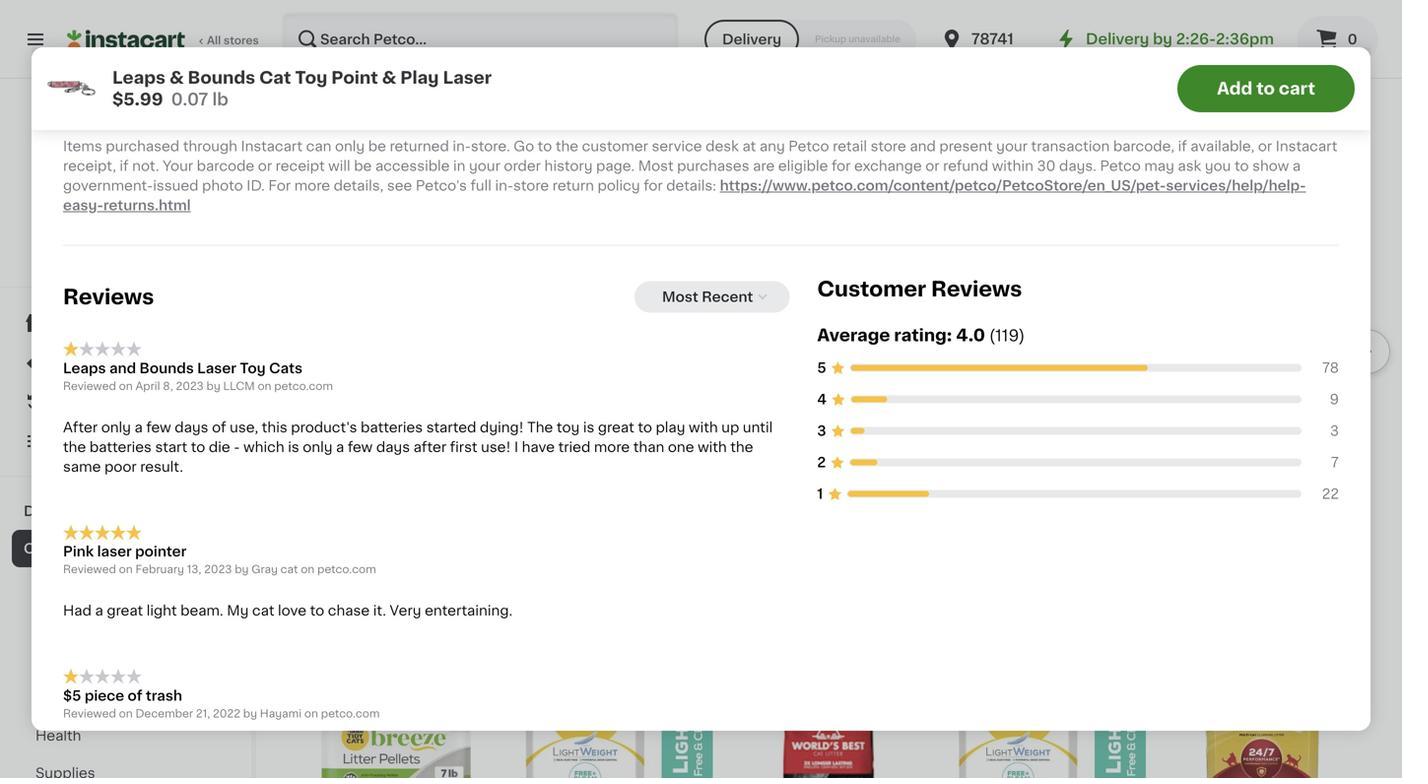 Task type: locate. For each thing, give the bounding box(es) containing it.
toys link
[[296, 137, 348, 161], [12, 642, 239, 680]]

0 vertical spatial $5
[[1121, 70, 1136, 81]]

bounds inside 5 leaps & bounds safari mice cat toys with catnip
[[1222, 429, 1275, 443]]

1 horizontal spatial great
[[598, 421, 634, 434]]

0 vertical spatial litter link
[[296, 571, 355, 594]]

point inside leaps & bounds cat toy point & play laser $5.99 0.07 lb
[[331, 69, 378, 86]]

toy down ms
[[821, 449, 846, 463]]

2 24 lb from the left
[[1227, 48, 1254, 59]]

bounds inside leaps and bounds laser toy cats reviewed on april 8, 2023 by llcm on petco.com
[[139, 361, 194, 375]]

leaps inside 5 leaps & bounds safari mice cat toys with catnip
[[1162, 429, 1204, 443]]

bounds for 5 leaps & bounds cat toy point & play laser
[[572, 429, 625, 443]]

0 vertical spatial laser
[[443, 69, 492, 86]]

tried
[[558, 440, 591, 454]]

bounds inside 5 leaps & bounds cat toy point & play laser
[[572, 429, 625, 443]]

petco link
[[82, 102, 169, 213]]

ct
[[1172, 487, 1183, 497]]

be
[[368, 139, 386, 153], [354, 159, 372, 173]]

0 horizontal spatial 9
[[307, 403, 321, 424]]

1 vertical spatial toys
[[1190, 449, 1223, 463]]

cat right my
[[252, 604, 274, 618]]

1 instacart from the left
[[241, 139, 303, 153]]

11 gocat cat catcher teaser wand cat toy
[[945, 403, 1128, 463]]

1 horizontal spatial cats
[[269, 361, 302, 375]]

2 horizontal spatial only
[[335, 139, 365, 153]]

24 lb for (95)
[[823, 48, 850, 59]]

laser inside leaps & bounds cat toy point & play laser $5.99 0.07 lb
[[443, 69, 492, 86]]

3 left the ct
[[1162, 487, 1169, 497]]

reviewed down deals
[[63, 381, 116, 391]]

for down retail
[[832, 159, 851, 173]]

toy inside 5 leaps & bounds cat toy point & play laser
[[657, 429, 682, 443]]

all stores link
[[67, 12, 260, 67]]

petco.com inside the 'pink laser pointer reviewed on february 13, 2023 by gray cat on petco.com'
[[317, 564, 376, 575]]

0 horizontal spatial play
[[400, 69, 439, 86]]

1 vertical spatial litter link
[[12, 680, 239, 717]]

history
[[544, 159, 593, 173]]

on left april
[[119, 381, 133, 391]]

add to cart
[[1217, 80, 1315, 97]]

1 horizontal spatial litter link
[[296, 571, 355, 594]]

item carousel region
[[806, 0, 1402, 104], [296, 184, 1390, 539]]

1 vertical spatial 2023
[[204, 564, 232, 575]]

the down up
[[730, 440, 753, 454]]

more
[[294, 179, 330, 193], [594, 440, 630, 454]]

2 horizontal spatial or
[[1258, 139, 1272, 153]]

laser
[[443, 69, 492, 86], [197, 361, 236, 375], [600, 449, 638, 463]]

be up the details,
[[354, 159, 372, 173]]

0 horizontal spatial within
[[153, 106, 196, 120]]

laser up llcm
[[197, 361, 236, 375]]

0 horizontal spatial $5
[[63, 689, 81, 703]]

24 down 2:36pm
[[1227, 48, 1241, 59]]

toys inside 5 leaps & bounds safari mice cat toys with catnip
[[1190, 449, 1223, 463]]

2 horizontal spatial product group
[[1227, 0, 1402, 100]]

5
[[817, 361, 826, 375], [523, 403, 537, 424], [1173, 403, 1187, 424]]

1 horizontal spatial is
[[583, 421, 594, 434]]

2 horizontal spatial toys
[[1190, 449, 1223, 463]]

litter link
[[296, 571, 355, 594], [12, 680, 239, 717]]

a down the view
[[1293, 159, 1301, 173]]

reviews
[[931, 279, 1022, 299], [63, 287, 154, 307]]

5 leaps & bounds cat toy point & play laser
[[512, 403, 682, 463]]

0 vertical spatial cat
[[280, 564, 298, 575]]

5 up have
[[523, 403, 537, 424]]

leaps for 4 leaps & bounds ms kitten teething cat toy
[[729, 429, 771, 443]]

0 horizontal spatial product group
[[729, 192, 930, 484]]

3 up 7
[[1330, 424, 1339, 438]]

1 horizontal spatial and
[[910, 139, 936, 153]]

1 catnip from the left
[[296, 449, 342, 463]]

4 leaps & bounds ms kitten teething cat toy
[[729, 403, 911, 463]]

1 vertical spatial 30
[[1037, 159, 1056, 173]]

days for 30
[[222, 106, 256, 120]]

reviews down satisfaction
[[63, 287, 154, 307]]

2 horizontal spatial the
[[730, 440, 753, 454]]

toys
[[296, 138, 348, 159], [1190, 449, 1223, 463], [35, 654, 68, 668]]

1 vertical spatial if
[[120, 159, 129, 173]]

None search field
[[282, 12, 679, 67]]

0 vertical spatial within
[[153, 106, 196, 120]]

not.
[[132, 159, 159, 173]]

petco's
[[416, 179, 467, 193]]

point inside 5 leaps & bounds cat toy point & play laser
[[512, 449, 548, 463]]

1 vertical spatial great
[[107, 604, 143, 618]]

cat inside '4 leaps & bounds ms kitten teething cat toy'
[[793, 449, 817, 463]]

1 vertical spatial few
[[348, 440, 373, 454]]

wand
[[945, 449, 985, 463]]

1 vertical spatial play
[[566, 449, 596, 463]]

most
[[638, 159, 674, 173], [662, 290, 698, 304]]

policy
[[598, 179, 640, 193]]

cats up this
[[269, 361, 302, 375]]

batteries up the after in the bottom of the page
[[361, 421, 423, 434]]

-
[[234, 440, 240, 454]]

easy-
[[63, 198, 103, 212]]

0 horizontal spatial cats
[[24, 542, 57, 556]]

in- right 'full' on the top of page
[[495, 179, 513, 193]]

by left gray
[[235, 564, 249, 575]]

petco.com
[[274, 381, 333, 391], [317, 564, 376, 575], [321, 709, 380, 719]]

2 vertical spatial days
[[376, 440, 410, 454]]

toy inside 11 gocat cat catcher teaser wand cat toy
[[1016, 449, 1041, 463]]

safari
[[1279, 429, 1318, 443]]

more left than
[[594, 440, 630, 454]]

if left not.
[[120, 159, 129, 173]]

few left potent
[[348, 440, 373, 454]]

2 catnip from the left
[[1259, 449, 1305, 463]]

or up https://www.petco.com/content/petco/petcostore/en_us/pet-
[[925, 159, 940, 173]]

https://www.petco.com/content/petco/petcostore/en_us/pet-services/help/help- easy-returns.html link
[[63, 179, 1306, 212]]

1 24 from the left
[[823, 48, 837, 59]]

&
[[169, 69, 184, 86], [382, 69, 396, 86], [558, 429, 569, 443], [774, 429, 785, 443], [1207, 429, 1218, 443], [552, 449, 563, 463]]

5 up the ct
[[1173, 403, 1187, 424]]

by left 2:26-
[[1153, 32, 1173, 46]]

0 vertical spatial point
[[331, 69, 378, 86]]

24 lb down 2:36pm
[[1227, 48, 1254, 59]]

2 vertical spatial petco.com
[[321, 709, 380, 719]]

lb right 0.07
[[212, 91, 228, 108]]

petco up eligible
[[789, 139, 829, 153]]

very
[[390, 604, 421, 618]]

2:36pm
[[1216, 32, 1274, 46]]

petco.com inside leaps and bounds laser toy cats reviewed on april 8, 2023 by llcm on petco.com
[[274, 381, 333, 391]]

stores
[[224, 35, 259, 46]]

100% satisfaction guarantee
[[50, 239, 209, 250]]

petco.com for of
[[321, 709, 380, 719]]

1 horizontal spatial or
[[925, 159, 940, 173]]

0 vertical spatial of
[[212, 421, 226, 434]]

0 horizontal spatial toys link
[[12, 642, 239, 680]]

litter up the chase
[[296, 572, 355, 593]]

1 horizontal spatial 30
[[1037, 159, 1056, 173]]

most left the recent
[[662, 290, 698, 304]]

to right add
[[1257, 80, 1275, 97]]

2 reviewed from the top
[[63, 564, 116, 575]]

your up 'full' on the top of page
[[469, 159, 500, 173]]

to
[[1257, 80, 1275, 97], [538, 139, 552, 153], [1235, 159, 1249, 173], [638, 421, 652, 434], [191, 440, 205, 454], [310, 604, 324, 618]]

0 vertical spatial petco
[[789, 139, 829, 153]]

receipt,
[[63, 159, 116, 173]]

0 horizontal spatial 30
[[199, 106, 218, 120]]

2023 inside the 'pink laser pointer reviewed on february 13, 2023 by gray cat on petco.com'
[[204, 564, 232, 575]]

cats link
[[12, 530, 239, 568]]

0 vertical spatial few
[[146, 421, 171, 434]]

24 lb inside product group
[[1227, 48, 1254, 59]]

it.
[[373, 604, 386, 618]]

can
[[306, 139, 331, 153]]

bounds inside '4 leaps & bounds ms kitten teething cat toy'
[[789, 429, 842, 443]]

pointer
[[135, 545, 187, 559]]

petco.com up the chase
[[317, 564, 376, 575]]

deals
[[55, 356, 96, 370]]

4 inside '4 leaps & bounds ms kitten teething cat toy'
[[740, 403, 755, 424]]

by right 2022
[[243, 709, 257, 719]]

only down product's
[[303, 440, 333, 454]]

the
[[527, 421, 553, 434]]

the inside the items purchased through instacart can only be returned in-store. go to the customer service desk at any petco retail store and present your transaction barcode, if available, or instacart receipt, if not. your barcode or receipt will be accessible in your order history page. most purchases are eligible for exchange or refund within 30 days. petco may ask you to show a government-issued photo id. for more details, see petco's full in-store return policy for details:
[[556, 139, 578, 153]]

catnip down safari
[[1259, 449, 1305, 463]]

great left light
[[107, 604, 143, 618]]

and up exchange
[[910, 139, 936, 153]]

leaps inside leaps & bounds cat toy point & play laser $5.99 0.07 lb
[[112, 69, 166, 86]]

rating:
[[894, 327, 952, 344]]

0 horizontal spatial of
[[128, 689, 142, 703]]

reviewed inside "$5 piece of trash reviewed on december 21, 2022 by hayami on petco.com"
[[63, 709, 116, 719]]

in- up in
[[453, 139, 471, 153]]

if up ask
[[1178, 139, 1187, 153]]

litter link up the chase
[[296, 571, 355, 594]]

view more
[[1275, 142, 1349, 156]]

2 24 from the left
[[1227, 48, 1241, 59]]

instacart
[[241, 139, 303, 153], [1276, 139, 1337, 153]]

of up die
[[212, 421, 226, 434]]

$5
[[1121, 70, 1136, 81], [63, 689, 81, 703]]

0 horizontal spatial 5
[[523, 403, 537, 424]]

5 down average
[[817, 361, 826, 375]]

instacart up receipt
[[241, 139, 303, 153]]

play up returned
[[400, 69, 439, 86]]

view
[[1275, 142, 1309, 156]]

delivery
[[1086, 32, 1149, 46], [722, 33, 782, 46]]

more inside the items purchased through instacart can only be returned in-store. go to the customer service desk at any petco retail store and present your transaction barcode, if available, or instacart receipt, if not. your barcode or receipt will be accessible in your order history page. most purchases are eligible for exchange or refund within 30 days. petco may ask you to show a government-issued photo id. for more details, see petco's full in-store return policy for details:
[[294, 179, 330, 193]]

9 inside the 9 pet greens potent aromatic catnip
[[307, 403, 321, 424]]

2023 inside leaps and bounds laser toy cats reviewed on april 8, 2023 by llcm on petco.com
[[176, 381, 204, 391]]

2023 right 13,
[[204, 564, 232, 575]]

eligible
[[778, 159, 828, 173]]

and inside the items purchased through instacart can only be returned in-store. go to the customer service desk at any petco retail store and present your transaction barcode, if available, or instacart receipt, if not. your barcode or receipt will be accessible in your order history page. most purchases are eligible for exchange or refund within 30 days. petco may ask you to show a government-issued photo id. for more details, see petco's full in-store return policy for details:
[[910, 139, 936, 153]]

most inside the items purchased through instacart can only be returned in-store. go to the customer service desk at any petco retail store and present your transaction barcode, if available, or instacart receipt, if not. your barcode or receipt will be accessible in your order history page. most purchases are eligible for exchange or refund within 30 days. petco may ask you to show a government-issued photo id. for more details, see petco's full in-store return policy for details:
[[638, 159, 674, 173]]

bounds up 8,
[[139, 361, 194, 375]]

save
[[1093, 70, 1119, 81]]

1 horizontal spatial point
[[512, 449, 548, 463]]

spend $35, save $5 on fees button
[[1025, 67, 1219, 101]]

play
[[656, 421, 685, 434]]

petco.com inside "$5 piece of trash reviewed on december 21, 2022 by hayami on petco.com"
[[321, 709, 380, 719]]

9 down 78
[[1330, 393, 1339, 406]]

petco.com up product's
[[274, 381, 333, 391]]

toy left up
[[657, 429, 682, 443]]

24 right 'delivery' button
[[823, 48, 837, 59]]

0 horizontal spatial litter
[[35, 692, 72, 706]]

0 horizontal spatial store
[[513, 179, 549, 193]]

0 vertical spatial litter
[[296, 572, 355, 593]]

9
[[1330, 393, 1339, 406], [307, 403, 321, 424]]

0 horizontal spatial 3
[[817, 424, 826, 438]]

to inside button
[[1257, 80, 1275, 97]]

the down after
[[63, 440, 86, 454]]

0 vertical spatial petco.com
[[274, 381, 333, 391]]

petco down government- at top left
[[105, 196, 147, 210]]

1 vertical spatial point
[[512, 449, 548, 463]]

days for few
[[175, 421, 208, 434]]

4 for 4
[[817, 393, 827, 406]]

1 horizontal spatial $5
[[1121, 70, 1136, 81]]

0 horizontal spatial petco
[[105, 196, 147, 210]]

5 inside 5 leaps & bounds safari mice cat toys with catnip
[[1173, 403, 1187, 424]]

catnip inside 5 leaps & bounds safari mice cat toys with catnip
[[1259, 449, 1305, 463]]

start
[[155, 440, 187, 454]]

4.0
[[956, 327, 985, 344]]

0 vertical spatial store
[[871, 139, 906, 153]]

1 horizontal spatial laser
[[443, 69, 492, 86]]

returns.html
[[103, 198, 191, 212]]

with inside 5 leaps & bounds safari mice cat toys with catnip
[[1226, 449, 1256, 463]]

delivery inside button
[[722, 33, 782, 46]]

3 ct
[[1162, 487, 1183, 497]]

with
[[689, 421, 718, 434], [698, 440, 727, 454], [1226, 449, 1256, 463]]

0 vertical spatial great
[[598, 421, 634, 434]]

leaps up after
[[63, 361, 106, 375]]

0 horizontal spatial and
[[109, 361, 136, 375]]

point down the
[[512, 449, 548, 463]]

and up april
[[109, 361, 136, 375]]

few up start
[[146, 421, 171, 434]]

0 horizontal spatial cat
[[252, 604, 274, 618]]

cat inside the 'pink laser pointer reviewed on february 13, 2023 by gray cat on petco.com'
[[280, 564, 298, 575]]

toy up can
[[295, 69, 327, 86]]

more down receipt
[[294, 179, 330, 193]]

4 up 2
[[817, 393, 827, 406]]

cat
[[280, 564, 298, 575], [252, 604, 274, 618]]

details:
[[666, 179, 716, 193]]

https://www.petco.com/content/petco/petcostore/en_us/pet-services/help/help- easy-returns.html
[[63, 179, 1306, 212]]

delivery by 2:26-2:36pm link
[[1054, 28, 1274, 51]]

1 vertical spatial batteries
[[89, 440, 152, 454]]

lb for (258)
[[1035, 48, 1045, 59]]

0 vertical spatial in-
[[453, 139, 471, 153]]

$5 left piece
[[63, 689, 81, 703]]

1 horizontal spatial 24
[[1227, 48, 1241, 59]]

1 horizontal spatial within
[[992, 159, 1034, 173]]

by left llcm
[[206, 381, 220, 391]]

for right policy
[[644, 179, 663, 193]]

go
[[514, 139, 534, 153]]

& inside 5 leaps & bounds safari mice cat toys with catnip
[[1207, 429, 1218, 443]]

within
[[153, 106, 196, 120], [992, 159, 1034, 173]]

1 24 lb from the left
[[823, 48, 850, 59]]

1 vertical spatial most
[[662, 290, 698, 304]]

0 horizontal spatial days
[[175, 421, 208, 434]]

1 horizontal spatial 24 lb
[[1227, 48, 1254, 59]]

and
[[910, 139, 936, 153], [109, 361, 136, 375]]

0 vertical spatial reviewed
[[63, 381, 116, 391]]

1 horizontal spatial 5
[[817, 361, 826, 375]]

see
[[387, 179, 412, 193]]

only right after
[[101, 421, 131, 434]]

receipt
[[276, 159, 325, 173]]

0.07
[[171, 91, 208, 108]]

which
[[243, 440, 284, 454]]

bounds left safari
[[1222, 429, 1275, 443]]

teaser
[[1082, 429, 1128, 443]]

toys link up piece
[[12, 642, 239, 680]]

8 lb
[[1025, 48, 1045, 59]]

5 inside 5 leaps & bounds cat toy point & play laser
[[523, 403, 537, 424]]

1 vertical spatial cats
[[24, 542, 57, 556]]

30 inside the items purchased through instacart can only be returned in-store. go to the customer service desk at any petco retail store and present your transaction barcode, if available, or instacart receipt, if not. your barcode or receipt will be accessible in your order history page. most purchases are eligible for exchange or refund within 30 days. petco may ask you to show a government-issued photo id. for more details, see petco's full in-store return policy for details:
[[1037, 159, 1056, 173]]

of left trash
[[128, 689, 142, 703]]

reviewed
[[63, 381, 116, 391], [63, 564, 116, 575], [63, 709, 116, 719]]

store down order
[[513, 179, 549, 193]]

save
[[1256, 74, 1291, 88]]

2 horizontal spatial laser
[[600, 449, 638, 463]]

to left die
[[191, 440, 205, 454]]

leaps
[[112, 69, 166, 86], [63, 361, 106, 375], [512, 429, 554, 443], [729, 429, 771, 443], [1162, 429, 1204, 443]]

0 vertical spatial for
[[832, 159, 851, 173]]

point
[[331, 69, 378, 86], [512, 449, 548, 463]]

1 horizontal spatial delivery
[[1086, 32, 1149, 46]]

0 vertical spatial your
[[996, 139, 1028, 153]]

2 vertical spatial reviewed
[[63, 709, 116, 719]]

1 horizontal spatial petco
[[789, 139, 829, 153]]

store up exchange
[[871, 139, 906, 153]]

& right the
[[558, 429, 569, 443]]

on right hayami
[[304, 709, 318, 719]]

is right toy
[[583, 421, 594, 434]]

petco logo image
[[82, 102, 169, 189]]

1 horizontal spatial cat
[[280, 564, 298, 575]]

great up than
[[598, 421, 634, 434]]

3
[[817, 424, 826, 438], [1330, 424, 1339, 438], [1162, 487, 1169, 497]]

0 horizontal spatial point
[[331, 69, 378, 86]]

within up purchased
[[153, 106, 196, 120]]

a right "had"
[[95, 604, 103, 618]]

be up accessible
[[368, 139, 386, 153]]

to right go
[[538, 139, 552, 153]]

litter up 'health'
[[35, 692, 72, 706]]

leaps inside 5 leaps & bounds cat toy point & play laser
[[512, 429, 554, 443]]

3 reviewed from the top
[[63, 709, 116, 719]]

lb for (95)
[[840, 48, 850, 59]]

customer
[[582, 139, 648, 153]]

instacart up show
[[1276, 139, 1337, 153]]

fees
[[1155, 70, 1179, 81]]

1 vertical spatial toys link
[[12, 642, 239, 680]]

cat right gray
[[280, 564, 298, 575]]

2 horizontal spatial 5
[[1173, 403, 1187, 424]]

leaps for 5 leaps & bounds cat toy point & play laser
[[512, 429, 554, 443]]

leaps inside '4 leaps & bounds ms kitten teething cat toy'
[[729, 429, 771, 443]]

0 vertical spatial if
[[1178, 139, 1187, 153]]

days up start
[[175, 421, 208, 434]]

1 horizontal spatial more
[[594, 440, 630, 454]]

4 right up
[[740, 403, 755, 424]]

1 vertical spatial reviewed
[[63, 564, 116, 575]]

cats down dogs
[[24, 542, 57, 556]]

lb inside leaps & bounds cat toy point & play laser $5.99 0.07 lb
[[212, 91, 228, 108]]

play down toy
[[566, 449, 596, 463]]

1 reviewed from the top
[[63, 381, 116, 391]]

toy down catcher
[[1016, 449, 1041, 463]]

until
[[743, 421, 773, 434]]

leaps up teething
[[729, 429, 771, 443]]

to up services/help/help-
[[1235, 159, 1249, 173]]

1 horizontal spatial 2023
[[204, 564, 232, 575]]

product group
[[1025, 0, 1219, 101], [1227, 0, 1402, 100], [729, 192, 930, 484]]

1 horizontal spatial the
[[556, 139, 578, 153]]

only
[[335, 139, 365, 153], [101, 421, 131, 434], [303, 440, 333, 454]]

1 horizontal spatial toys
[[296, 138, 348, 159]]

toy inside leaps and bounds laser toy cats reviewed on april 8, 2023 by llcm on petco.com
[[240, 361, 266, 375]]

on left fees
[[1138, 70, 1152, 81]]

catnip
[[296, 449, 342, 463], [1259, 449, 1305, 463]]

with down up
[[698, 440, 727, 454]]

first
[[450, 440, 477, 454]]

great inside 'after only a few days of use, this product's batteries started dying!  the toy is great to play with up until the batteries start to die - which is only a few days after first use!  i have tried more than one with the same poor result.'
[[598, 421, 634, 434]]

the up history
[[556, 139, 578, 153]]

3 up 2
[[817, 424, 826, 438]]

2 vertical spatial petco
[[105, 196, 147, 210]]

lb up retail
[[840, 48, 850, 59]]

pink laser pointer reviewed on february 13, 2023 by gray cat on petco.com
[[63, 545, 376, 575]]

0 horizontal spatial reviews
[[63, 287, 154, 307]]

lb right 8 at right top
[[1035, 48, 1045, 59]]

0 horizontal spatial in-
[[453, 139, 471, 153]]

december
[[135, 709, 193, 719]]

cat inside 5 leaps & bounds safari mice cat toys with catnip
[[1162, 449, 1187, 463]]

most down service
[[638, 159, 674, 173]]

reviewed inside the 'pink laser pointer reviewed on february 13, 2023 by gray cat on petco.com'
[[63, 564, 116, 575]]

laser
[[97, 545, 132, 559]]

1 horizontal spatial store
[[871, 139, 906, 153]]



Task type: vqa. For each thing, say whether or not it's contained in the screenshot.
the left Cats
yes



Task type: describe. For each thing, give the bounding box(es) containing it.
5 for 5
[[817, 361, 826, 375]]

1 horizontal spatial your
[[996, 139, 1028, 153]]

on right gray
[[301, 564, 315, 575]]

1 vertical spatial cat
[[252, 604, 274, 618]]

1 horizontal spatial product group
[[1025, 0, 1219, 101]]

petco.com for pointer
[[317, 564, 376, 575]]

cat inside 5 leaps & bounds cat toy point & play laser
[[629, 429, 654, 443]]

id.
[[247, 179, 265, 193]]

on inside button
[[1138, 70, 1152, 81]]

laser inside leaps and bounds laser toy cats reviewed on april 8, 2023 by llcm on petco.com
[[197, 361, 236, 375]]

kitten
[[870, 429, 911, 443]]

1 horizontal spatial few
[[348, 440, 373, 454]]

may
[[1144, 159, 1174, 173]]

most inside button
[[662, 290, 698, 304]]

8,
[[163, 381, 173, 391]]

1 horizontal spatial only
[[303, 440, 333, 454]]

instacart logo image
[[67, 28, 185, 51]]

a down product's
[[336, 440, 344, 454]]

$5 inside "$5 piece of trash reviewed on december 21, 2022 by hayami on petco.com"
[[63, 689, 81, 703]]

purchases
[[677, 159, 749, 173]]

by inside leaps and bounds laser toy cats reviewed on april 8, 2023 by llcm on petco.com
[[206, 381, 220, 391]]

24 for (95)
[[823, 48, 837, 59]]

delivery for delivery
[[722, 33, 782, 46]]

on down piece
[[119, 709, 133, 719]]

& up returned
[[382, 69, 396, 86]]

details,
[[334, 179, 384, 193]]

by inside "$5 piece of trash reviewed on december 21, 2022 by hayami on petco.com"
[[243, 709, 257, 719]]

on right llcm
[[258, 381, 271, 391]]

toy inside '4 leaps & bounds ms kitten teething cat toy'
[[821, 449, 846, 463]]

you
[[1205, 159, 1231, 173]]

leaps & bounds cat toy point & play laser $5.99 0.07 lb
[[112, 69, 492, 108]]

spend $35, save $5 on fees
[[1027, 70, 1179, 81]]

most recent button
[[635, 281, 790, 313]]

within inside the items purchased through instacart can only be returned in-store. go to the customer service desk at any petco retail store and present your transaction barcode, if available, or instacart receipt, if not. your barcode or receipt will be accessible in your order history page. most purchases are eligible for exchange or refund within 30 days. petco may ask you to show a government-issued photo id. for more details, see petco's full in-store return policy for details:
[[992, 159, 1034, 173]]

after
[[413, 440, 446, 454]]

to right love
[[310, 604, 324, 618]]

dogs link
[[12, 493, 239, 530]]

full
[[470, 179, 492, 193]]

more inside 'after only a few days of use, this product's batteries started dying!  the toy is great to play with up until the batteries start to die - which is only a few days after first use!  i have tried more than one with the same poor result.'
[[594, 440, 630, 454]]

on down "laser"
[[119, 564, 133, 575]]

laser inside 5 leaps & bounds cat toy point & play laser
[[600, 449, 638, 463]]

21,
[[196, 709, 210, 719]]

after
[[63, 421, 98, 434]]

will
[[328, 159, 350, 173]]

0 horizontal spatial few
[[146, 421, 171, 434]]

0
[[1348, 33, 1357, 46]]

https://www.petco.com/content/petco/petcostore/en_us/pet-
[[720, 179, 1166, 193]]

result.
[[140, 460, 183, 474]]

& down toy
[[552, 449, 563, 463]]

had a great light beam. my cat love to chase it. very entertaining.
[[63, 604, 513, 618]]

dogs
[[24, 505, 61, 518]]

one
[[668, 440, 694, 454]]

add to cart button
[[1178, 65, 1355, 112]]

bounds inside leaps & bounds cat toy point & play laser $5.99 0.07 lb
[[188, 69, 255, 86]]

2:26-
[[1176, 32, 1216, 46]]

1 horizontal spatial for
[[832, 159, 851, 173]]

items purchased through instacart can only be returned in-store. go to the customer service desk at any petco retail store and present your transaction barcode, if available, or instacart receipt, if not. your barcode or receipt will be accessible in your order history page. most purchases are eligible for exchange or refund within 30 days. petco may ask you to show a government-issued photo id. for more details, see petco's full in-store return policy for details:
[[63, 139, 1337, 193]]

1 vertical spatial in-
[[495, 179, 513, 193]]

free
[[63, 106, 95, 120]]

0 horizontal spatial for
[[644, 179, 663, 193]]

customer
[[817, 279, 926, 299]]

9 for 9
[[1330, 393, 1339, 406]]

treats link
[[12, 605, 239, 642]]

cart
[[1279, 80, 1315, 97]]

1 horizontal spatial reviews
[[931, 279, 1022, 299]]

of inside 'after only a few days of use, this product's batteries started dying!  the toy is great to play with up until the batteries start to die - which is only a few days after first use!  i have tried more than one with the same poor result.'
[[212, 421, 226, 434]]

in
[[453, 159, 466, 173]]

1 vertical spatial store
[[513, 179, 549, 193]]

llcm
[[223, 381, 255, 391]]

average rating: 4.0 (119)
[[817, 327, 1025, 344]]

5 for 5 leaps & bounds safari mice cat toys with catnip
[[1173, 403, 1187, 424]]

through
[[183, 139, 237, 153]]

play inside leaps & bounds cat toy point & play laser $5.99 0.07 lb
[[400, 69, 439, 86]]

a down april
[[135, 421, 143, 434]]

exchange
[[854, 159, 922, 173]]

0 vertical spatial be
[[368, 139, 386, 153]]

i
[[514, 440, 518, 454]]

& inside '4 leaps & bounds ms kitten teething cat toy'
[[774, 429, 785, 443]]

poor
[[104, 460, 137, 474]]

0 vertical spatial batteries
[[361, 421, 423, 434]]

only inside the items purchased through instacart can only be returned in-store. go to the customer service desk at any petco retail store and present your transaction barcode, if available, or instacart receipt, if not. your barcode or receipt will be accessible in your order history page. most purchases are eligible for exchange or refund within 30 days. petco may ask you to show a government-issued photo id. for more details, see petco's full in-store return policy for details:
[[335, 139, 365, 153]]

0 vertical spatial toys
[[296, 138, 348, 159]]

24 for (118)
[[1227, 48, 1241, 59]]

add
[[1217, 80, 1253, 97]]

spend
[[1027, 70, 1063, 81]]

1 vertical spatial is
[[288, 440, 299, 454]]

purchased
[[106, 139, 179, 153]]

play inside 5 leaps & bounds cat toy point & play laser
[[566, 449, 596, 463]]

are
[[753, 159, 775, 173]]

gocat
[[945, 429, 991, 443]]

0 horizontal spatial your
[[469, 159, 500, 173]]

9 for 9 pet greens potent aromatic catnip
[[307, 403, 321, 424]]

delivery for delivery by 2:26-2:36pm
[[1086, 32, 1149, 46]]

toy inside leaps & bounds cat toy point & play laser $5.99 0.07 lb
[[295, 69, 327, 86]]

to up than
[[638, 421, 652, 434]]

a inside the items purchased through instacart can only be returned in-store. go to the customer service desk at any petco retail store and present your transaction barcode, if available, or instacart receipt, if not. your barcode or receipt will be accessible in your order history page. most purchases are eligible for exchange or refund within 30 days. petco may ask you to show a government-issued photo id. for more details, see petco's full in-store return policy for details:
[[1293, 159, 1301, 173]]

pink
[[63, 545, 94, 559]]

health
[[35, 729, 81, 743]]

with left up
[[689, 421, 718, 434]]

aromatic
[[426, 429, 489, 443]]

product group containing 4
[[729, 192, 930, 484]]

1 horizontal spatial if
[[1178, 139, 1187, 153]]

present
[[939, 139, 993, 153]]

save $2.00 button
[[1227, 65, 1402, 100]]

1 horizontal spatial 3
[[1162, 487, 1169, 497]]

8
[[1025, 48, 1032, 59]]

0 horizontal spatial batteries
[[89, 440, 152, 454]]

free returns within 30 days
[[63, 106, 256, 120]]

0 horizontal spatial only
[[101, 421, 131, 434]]

gray
[[251, 564, 278, 575]]

service type group
[[705, 20, 916, 59]]

returned
[[390, 139, 449, 153]]

ms
[[845, 429, 866, 443]]

0 horizontal spatial or
[[258, 159, 272, 173]]

(95)
[[896, 32, 918, 43]]

transaction
[[1031, 139, 1110, 153]]

trash
[[146, 689, 182, 703]]

reviewed inside leaps and bounds laser toy cats reviewed on april 8, 2023 by llcm on petco.com
[[63, 381, 116, 391]]

cats inside cats 'link'
[[24, 542, 57, 556]]

78741 button
[[940, 12, 1058, 67]]

0 horizontal spatial the
[[63, 440, 86, 454]]

$5 inside button
[[1121, 70, 1136, 81]]

greens
[[322, 429, 373, 443]]

0 horizontal spatial toys
[[35, 654, 68, 668]]

1 vertical spatial be
[[354, 159, 372, 173]]

leaps inside leaps and bounds laser toy cats reviewed on april 8, 2023 by llcm on petco.com
[[63, 361, 106, 375]]

leaps and bounds laser toy cats reviewed on april 8, 2023 by llcm on petco.com
[[63, 361, 333, 391]]

returns
[[98, 106, 149, 120]]

cat inside leaps & bounds cat toy point & play laser $5.99 0.07 lb
[[259, 69, 291, 86]]

teething
[[729, 449, 789, 463]]

0 horizontal spatial litter link
[[12, 680, 239, 717]]

2 horizontal spatial 3
[[1330, 424, 1339, 438]]

1 horizontal spatial litter
[[296, 572, 355, 593]]

lists link
[[12, 422, 239, 461]]

up
[[722, 421, 739, 434]]

average
[[817, 327, 890, 344]]

1 vertical spatial petco
[[1100, 159, 1141, 173]]

2 horizontal spatial days
[[376, 440, 410, 454]]

0 horizontal spatial great
[[107, 604, 143, 618]]

most recent
[[662, 290, 753, 304]]

recent
[[702, 290, 753, 304]]

satisfaction
[[83, 239, 149, 250]]

have
[[522, 440, 555, 454]]

bounds for 5 leaps & bounds safari mice cat toys with catnip
[[1222, 429, 1275, 443]]

cats inside leaps and bounds laser toy cats reviewed on april 8, 2023 by llcm on petco.com
[[269, 361, 302, 375]]

love
[[278, 604, 307, 618]]

and inside leaps and bounds laser toy cats reviewed on april 8, 2023 by llcm on petco.com
[[109, 361, 136, 375]]

ask
[[1178, 159, 1201, 173]]

retail
[[833, 139, 867, 153]]

more
[[1312, 142, 1349, 156]]

by inside the 'pink laser pointer reviewed on february 13, 2023 by gray cat on petco.com'
[[235, 564, 249, 575]]

all
[[207, 35, 221, 46]]

catnip inside the 9 pet greens potent aromatic catnip
[[296, 449, 342, 463]]

customer reviews
[[817, 279, 1022, 299]]

item carousel region containing 9
[[296, 184, 1390, 539]]

100% satisfaction guarantee button
[[31, 233, 221, 252]]

refund
[[943, 159, 988, 173]]

5 for 5 leaps & bounds cat toy point & play laser
[[523, 403, 537, 424]]

government-
[[63, 179, 153, 193]]

bounds for 4 leaps & bounds ms kitten teething cat toy
[[789, 429, 842, 443]]

potent
[[376, 429, 423, 443]]

24 lb for (118)
[[1227, 48, 1254, 59]]

your
[[163, 159, 193, 173]]

page.
[[596, 159, 635, 173]]

0 vertical spatial is
[[583, 421, 594, 434]]

0 vertical spatial toys link
[[296, 137, 348, 161]]

this
[[262, 421, 287, 434]]

light
[[147, 604, 177, 618]]

0 vertical spatial 30
[[199, 106, 218, 120]]

leaps for 5 leaps & bounds safari mice cat toys with catnip
[[1162, 429, 1204, 443]]

& up 0.07
[[169, 69, 184, 86]]

for
[[268, 179, 291, 193]]

0 horizontal spatial if
[[120, 159, 129, 173]]

lb for (118)
[[1244, 48, 1254, 59]]

april
[[135, 381, 160, 391]]

item carousel region containing ★★★★★
[[806, 0, 1402, 104]]

4 for 4 leaps & bounds ms kitten teething cat toy
[[740, 403, 755, 424]]

of inside "$5 piece of trash reviewed on december 21, 2022 by hayami on petco.com"
[[128, 689, 142, 703]]

2 instacart from the left
[[1276, 139, 1337, 153]]



